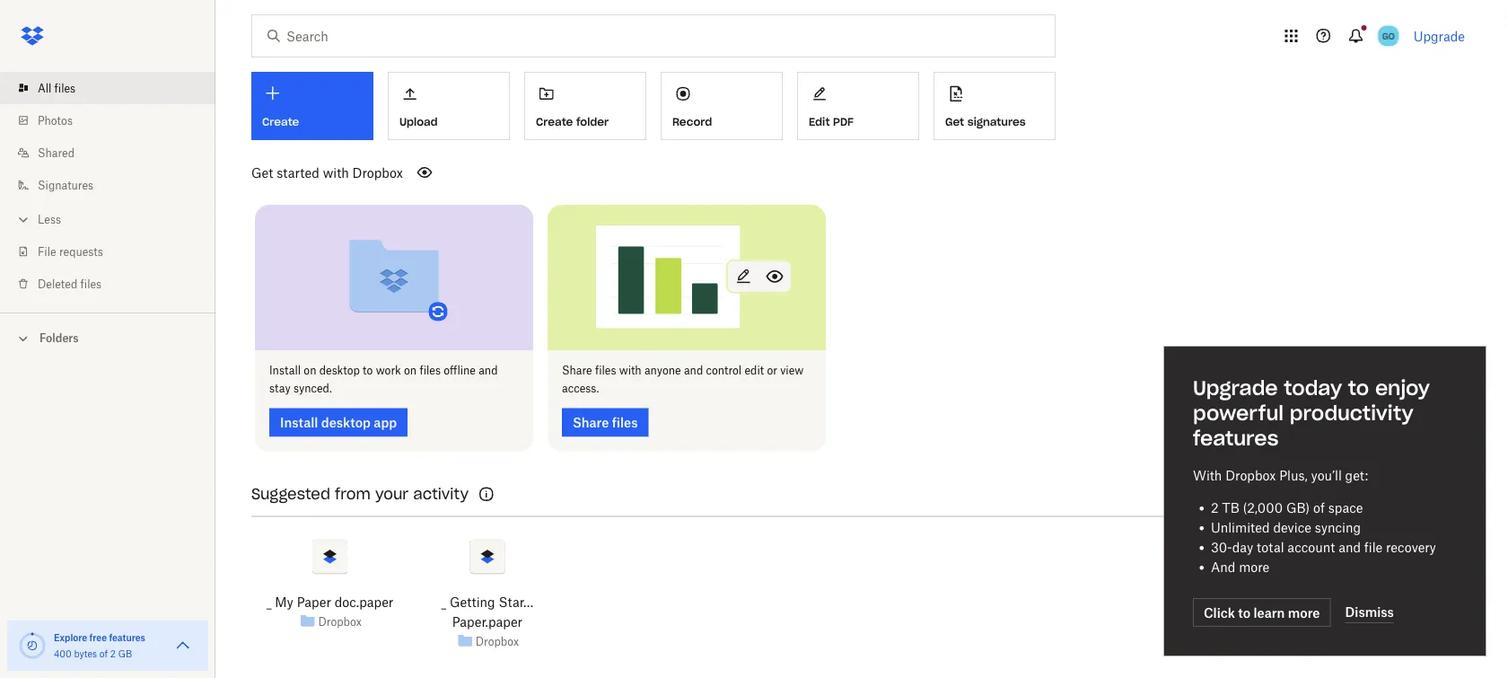 Task type: describe. For each thing, give the bounding box(es) containing it.
share files button
[[562, 408, 649, 437]]

Search in folder "Dropbox" text field
[[286, 26, 1018, 46]]

2 tb (2,000 gb) of space unlimited device syncing 30-day total account and file recovery and more
[[1212, 500, 1437, 574]]

day
[[1233, 539, 1254, 555]]

learn
[[1254, 605, 1286, 620]]

folders
[[40, 331, 79, 345]]

deleted
[[38, 277, 78, 291]]

file
[[38, 245, 56, 258]]

my
[[275, 595, 294, 610]]

photos link
[[14, 104, 216, 137]]

install desktop app button
[[269, 408, 408, 437]]

suggested
[[251, 485, 330, 503]]

suggested from your activity
[[251, 485, 469, 503]]

create folder
[[536, 115, 609, 129]]

get signatures
[[946, 115, 1026, 129]]

getting
[[450, 595, 495, 610]]

pdf
[[834, 115, 854, 129]]

free
[[89, 632, 107, 643]]

syncing
[[1315, 520, 1361, 535]]

go
[[1383, 30, 1395, 41]]

all
[[38, 81, 51, 95]]

_ getting star… paper.paper link
[[422, 592, 553, 632]]

with for files
[[619, 364, 642, 377]]

work
[[376, 364, 401, 377]]

shared
[[38, 146, 75, 159]]

gb)
[[1287, 500, 1311, 515]]

shared link
[[14, 137, 216, 169]]

upgrade for upgrade link
[[1414, 28, 1466, 44]]

to inside install on desktop to work on files offline and stay synced.
[[363, 364, 373, 377]]

create for create folder
[[536, 115, 573, 129]]

click to learn more
[[1204, 605, 1321, 620]]

install on desktop to work on files offline and stay synced.
[[269, 364, 498, 395]]

offline
[[444, 364, 476, 377]]

share files
[[573, 415, 638, 430]]

paper
[[297, 595, 331, 610]]

signatures link
[[14, 169, 216, 201]]

create for create
[[262, 115, 299, 129]]

and
[[1212, 559, 1236, 574]]

from
[[335, 485, 371, 503]]

all files link
[[14, 72, 216, 104]]

folders button
[[0, 324, 216, 351]]

dropbox down upload
[[353, 165, 403, 180]]

edit pdf button
[[798, 72, 920, 140]]

go button
[[1375, 22, 1403, 50]]

dropbox down _ my paper doc.paper 'link'
[[318, 615, 362, 628]]

quota usage element
[[18, 631, 47, 660]]

2 inside 2 tb (2,000 gb) of space unlimited device syncing 30-day total account and file recovery and more
[[1212, 500, 1219, 515]]

create folder button
[[525, 72, 647, 140]]

record
[[673, 115, 712, 129]]

requests
[[59, 245, 103, 258]]

and inside install on desktop to work on files offline and stay synced.
[[479, 364, 498, 377]]

files for deleted files
[[80, 277, 102, 291]]

gb
[[118, 648, 132, 659]]

dropbox link for doc.paper
[[318, 613, 362, 631]]

of inside 2 tb (2,000 gb) of space unlimited device syncing 30-day total account and file recovery and more
[[1314, 500, 1326, 515]]

total
[[1257, 539, 1285, 555]]

share for share files with anyone and control edit or view access.
[[562, 364, 592, 377]]

deleted files
[[38, 277, 102, 291]]

all files list item
[[0, 72, 216, 104]]

dismiss
[[1346, 604, 1395, 620]]

star…
[[499, 595, 534, 610]]

upgrade link
[[1414, 28, 1466, 44]]

with
[[1194, 467, 1223, 483]]

upload
[[400, 115, 438, 129]]

get for get started with dropbox
[[251, 165, 273, 180]]

recovery
[[1387, 539, 1437, 555]]

explore free features 400 bytes of 2 gb
[[54, 632, 145, 659]]

control
[[706, 364, 742, 377]]

tb
[[1223, 500, 1240, 515]]

to inside upgrade today to enjoy powerful productivity features
[[1349, 375, 1370, 401]]

paper.paper
[[452, 614, 523, 630]]

less image
[[14, 211, 32, 229]]

photos
[[38, 114, 73, 127]]

get started with dropbox
[[251, 165, 403, 180]]

more inside button
[[1289, 605, 1321, 620]]

_ getting star… paper.paper
[[442, 595, 534, 630]]

doc.paper
[[335, 595, 394, 610]]

file requests link
[[14, 235, 216, 268]]

_ my paper doc.paper
[[267, 595, 394, 610]]

files for share files with anyone and control edit or view access.
[[595, 364, 617, 377]]

dropbox link for paper.paper
[[476, 632, 519, 650]]

more inside 2 tb (2,000 gb) of space unlimited device syncing 30-day total account and file recovery and more
[[1240, 559, 1270, 574]]

click
[[1204, 605, 1236, 620]]

400
[[54, 648, 72, 659]]

features inside explore free features 400 bytes of 2 gb
[[109, 632, 145, 643]]



Task type: locate. For each thing, give the bounding box(es) containing it.
to
[[363, 364, 373, 377], [1349, 375, 1370, 401], [1239, 605, 1251, 620]]

get:
[[1346, 467, 1369, 483]]

1 horizontal spatial get
[[946, 115, 965, 129]]

0 vertical spatial dropbox link
[[318, 613, 362, 631]]

to left enjoy
[[1349, 375, 1370, 401]]

1 on from the left
[[304, 364, 317, 377]]

synced.
[[294, 382, 332, 395]]

with dropbox plus, you'll get:
[[1194, 467, 1369, 483]]

files right deleted
[[80, 277, 102, 291]]

device
[[1274, 520, 1312, 535]]

to left work
[[363, 364, 373, 377]]

get left the signatures
[[946, 115, 965, 129]]

0 horizontal spatial 2
[[110, 648, 116, 659]]

_ left 'my'
[[267, 595, 272, 610]]

file requests
[[38, 245, 103, 258]]

more right learn
[[1289, 605, 1321, 620]]

share for share files
[[573, 415, 609, 430]]

edit
[[745, 364, 764, 377]]

2 _ from the left
[[442, 595, 446, 610]]

desktop up synced.
[[319, 364, 360, 377]]

0 vertical spatial 2
[[1212, 500, 1219, 515]]

create inside create dropdown button
[[262, 115, 299, 129]]

to left learn
[[1239, 605, 1251, 620]]

upgrade
[[1414, 28, 1466, 44], [1194, 375, 1278, 401]]

with left anyone
[[619, 364, 642, 377]]

activity
[[413, 485, 469, 503]]

0 horizontal spatial create
[[262, 115, 299, 129]]

desktop inside button
[[321, 415, 371, 430]]

install for install desktop app
[[280, 415, 318, 430]]

dropbox link down _ my paper doc.paper 'link'
[[318, 613, 362, 631]]

productivity
[[1290, 401, 1414, 426]]

2 horizontal spatial and
[[1339, 539, 1362, 555]]

list
[[0, 61, 216, 313]]

desktop inside install on desktop to work on files offline and stay synced.
[[319, 364, 360, 377]]

with right started
[[323, 165, 349, 180]]

0 horizontal spatial on
[[304, 364, 317, 377]]

anyone
[[645, 364, 681, 377]]

unlimited
[[1212, 520, 1270, 535]]

1 vertical spatial 2
[[110, 648, 116, 659]]

on up synced.
[[304, 364, 317, 377]]

share inside share files with anyone and control edit or view access.
[[562, 364, 592, 377]]

0 vertical spatial more
[[1240, 559, 1270, 574]]

0 vertical spatial desktop
[[319, 364, 360, 377]]

install for install on desktop to work on files offline and stay synced.
[[269, 364, 301, 377]]

1 horizontal spatial features
[[1194, 426, 1279, 451]]

create left folder
[[536, 115, 573, 129]]

1 _ from the left
[[267, 595, 272, 610]]

1 horizontal spatial of
[[1314, 500, 1326, 515]]

_ for _ getting star… paper.paper
[[442, 595, 446, 610]]

0 horizontal spatial to
[[363, 364, 373, 377]]

dropbox up (2,000
[[1226, 467, 1277, 483]]

2 left tb
[[1212, 500, 1219, 515]]

more down day
[[1240, 559, 1270, 574]]

0 horizontal spatial features
[[109, 632, 145, 643]]

view
[[781, 364, 804, 377]]

30-
[[1212, 539, 1233, 555]]

0 horizontal spatial with
[[323, 165, 349, 180]]

file
[[1365, 539, 1383, 555]]

with
[[323, 165, 349, 180], [619, 364, 642, 377]]

plus,
[[1280, 467, 1308, 483]]

today
[[1285, 375, 1343, 401]]

0 horizontal spatial get
[[251, 165, 273, 180]]

files up access. on the bottom left of page
[[595, 364, 617, 377]]

0 horizontal spatial more
[[1240, 559, 1270, 574]]

2 left gb
[[110, 648, 116, 659]]

signatures
[[38, 178, 93, 192]]

2 on from the left
[[404, 364, 417, 377]]

files inside install on desktop to work on files offline and stay synced.
[[420, 364, 441, 377]]

you'll
[[1312, 467, 1343, 483]]

stay
[[269, 382, 291, 395]]

1 horizontal spatial and
[[684, 364, 703, 377]]

and inside 2 tb (2,000 gb) of space unlimited device syncing 30-day total account and file recovery and more
[[1339, 539, 1362, 555]]

1 vertical spatial install
[[280, 415, 318, 430]]

more
[[1240, 559, 1270, 574], [1289, 605, 1321, 620]]

upload button
[[388, 72, 510, 140]]

files down share files with anyone and control edit or view access.
[[612, 415, 638, 430]]

1 horizontal spatial create
[[536, 115, 573, 129]]

files
[[54, 81, 76, 95], [80, 277, 102, 291], [420, 364, 441, 377], [595, 364, 617, 377], [612, 415, 638, 430]]

0 vertical spatial features
[[1194, 426, 1279, 451]]

features inside upgrade today to enjoy powerful productivity features
[[1194, 426, 1279, 451]]

record button
[[661, 72, 783, 140]]

features up gb
[[109, 632, 145, 643]]

1 horizontal spatial on
[[404, 364, 417, 377]]

edit pdf
[[809, 115, 854, 129]]

your
[[375, 485, 409, 503]]

get signatures button
[[934, 72, 1056, 140]]

access.
[[562, 382, 599, 395]]

share up access. on the bottom left of page
[[562, 364, 592, 377]]

on right work
[[404, 364, 417, 377]]

(2,000
[[1244, 500, 1284, 515]]

dropbox
[[353, 165, 403, 180], [1226, 467, 1277, 483], [318, 615, 362, 628], [476, 635, 519, 648]]

files for share files
[[612, 415, 638, 430]]

1 horizontal spatial to
[[1239, 605, 1251, 620]]

explore
[[54, 632, 87, 643]]

0 vertical spatial share
[[562, 364, 592, 377]]

account
[[1288, 539, 1336, 555]]

1 vertical spatial desktop
[[321, 415, 371, 430]]

signatures
[[968, 115, 1026, 129]]

enjoy
[[1376, 375, 1431, 401]]

with inside share files with anyone and control edit or view access.
[[619, 364, 642, 377]]

install up the stay
[[269, 364, 301, 377]]

2
[[1212, 500, 1219, 515], [110, 648, 116, 659]]

upgrade for upgrade today to enjoy powerful productivity features
[[1194, 375, 1278, 401]]

upgrade inside upgrade today to enjoy powerful productivity features
[[1194, 375, 1278, 401]]

get inside get signatures "button"
[[946, 115, 965, 129]]

deleted files link
[[14, 268, 216, 300]]

features up 'with'
[[1194, 426, 1279, 451]]

create
[[536, 115, 573, 129], [262, 115, 299, 129]]

1 horizontal spatial _
[[442, 595, 446, 610]]

_ left getting
[[442, 595, 446, 610]]

and down syncing
[[1339, 539, 1362, 555]]

share down access. on the bottom left of page
[[573, 415, 609, 430]]

0 horizontal spatial and
[[479, 364, 498, 377]]

1 vertical spatial with
[[619, 364, 642, 377]]

list containing all files
[[0, 61, 216, 313]]

_ inside the '_ getting star… paper.paper'
[[442, 595, 446, 610]]

upgrade left today
[[1194, 375, 1278, 401]]

1 horizontal spatial with
[[619, 364, 642, 377]]

and inside share files with anyone and control edit or view access.
[[684, 364, 703, 377]]

create button
[[251, 72, 374, 140]]

1 vertical spatial dropbox link
[[476, 632, 519, 650]]

features
[[1194, 426, 1279, 451], [109, 632, 145, 643]]

share
[[562, 364, 592, 377], [573, 415, 609, 430]]

get left started
[[251, 165, 273, 180]]

powerful
[[1194, 401, 1284, 426]]

space
[[1329, 500, 1364, 515]]

get
[[946, 115, 965, 129], [251, 165, 273, 180]]

of right gb)
[[1314, 500, 1326, 515]]

1 vertical spatial of
[[100, 648, 108, 659]]

0 vertical spatial of
[[1314, 500, 1326, 515]]

0 vertical spatial upgrade
[[1414, 28, 1466, 44]]

install desktop app
[[280, 415, 397, 430]]

1 vertical spatial share
[[573, 415, 609, 430]]

1 vertical spatial more
[[1289, 605, 1321, 620]]

dropbox down paper.paper
[[476, 635, 519, 648]]

get for get signatures
[[946, 115, 965, 129]]

bytes
[[74, 648, 97, 659]]

_ my paper doc.paper link
[[267, 592, 394, 612]]

and right offline
[[479, 364, 498, 377]]

0 horizontal spatial of
[[100, 648, 108, 659]]

share files with anyone and control edit or view access.
[[562, 364, 804, 395]]

1 horizontal spatial upgrade
[[1414, 28, 1466, 44]]

desktop left app
[[321, 415, 371, 430]]

install inside install on desktop to work on files offline and stay synced.
[[269, 364, 301, 377]]

files left offline
[[420, 364, 441, 377]]

files for all files
[[54, 81, 76, 95]]

2 inside explore free features 400 bytes of 2 gb
[[110, 648, 116, 659]]

2 horizontal spatial to
[[1349, 375, 1370, 401]]

create inside create folder button
[[536, 115, 573, 129]]

with for started
[[323, 165, 349, 180]]

and left the control
[[684, 364, 703, 377]]

install inside button
[[280, 415, 318, 430]]

or
[[767, 364, 778, 377]]

1 vertical spatial features
[[109, 632, 145, 643]]

1 horizontal spatial 2
[[1212, 500, 1219, 515]]

_ for _ my paper doc.paper
[[267, 595, 272, 610]]

files inside share files with anyone and control edit or view access.
[[595, 364, 617, 377]]

upgrade today to enjoy powerful productivity features
[[1194, 375, 1431, 451]]

desktop
[[319, 364, 360, 377], [321, 415, 371, 430]]

files inside "button"
[[612, 415, 638, 430]]

0 horizontal spatial upgrade
[[1194, 375, 1278, 401]]

app
[[374, 415, 397, 430]]

1 vertical spatial upgrade
[[1194, 375, 1278, 401]]

1 vertical spatial get
[[251, 165, 273, 180]]

1 horizontal spatial more
[[1289, 605, 1321, 620]]

to inside button
[[1239, 605, 1251, 620]]

dropbox image
[[14, 18, 50, 54]]

dropbox link down paper.paper
[[476, 632, 519, 650]]

share inside "button"
[[573, 415, 609, 430]]

on
[[304, 364, 317, 377], [404, 364, 417, 377]]

0 vertical spatial with
[[323, 165, 349, 180]]

_ inside 'link'
[[267, 595, 272, 610]]

upgrade right go dropdown button
[[1414, 28, 1466, 44]]

0 vertical spatial install
[[269, 364, 301, 377]]

less
[[38, 212, 61, 226]]

0 vertical spatial get
[[946, 115, 965, 129]]

create up started
[[262, 115, 299, 129]]

dismiss button
[[1346, 602, 1395, 623]]

0 horizontal spatial _
[[267, 595, 272, 610]]

of down 'free'
[[100, 648, 108, 659]]

folder
[[577, 115, 609, 129]]

all files
[[38, 81, 76, 95]]

1 horizontal spatial dropbox link
[[476, 632, 519, 650]]

install
[[269, 364, 301, 377], [280, 415, 318, 430]]

edit
[[809, 115, 830, 129]]

0 horizontal spatial dropbox link
[[318, 613, 362, 631]]

install down synced.
[[280, 415, 318, 430]]

click to learn more button
[[1194, 598, 1331, 627]]

files inside list item
[[54, 81, 76, 95]]

of inside explore free features 400 bytes of 2 gb
[[100, 648, 108, 659]]

files right all
[[54, 81, 76, 95]]



Task type: vqa. For each thing, say whether or not it's contained in the screenshot.
with to the right
yes



